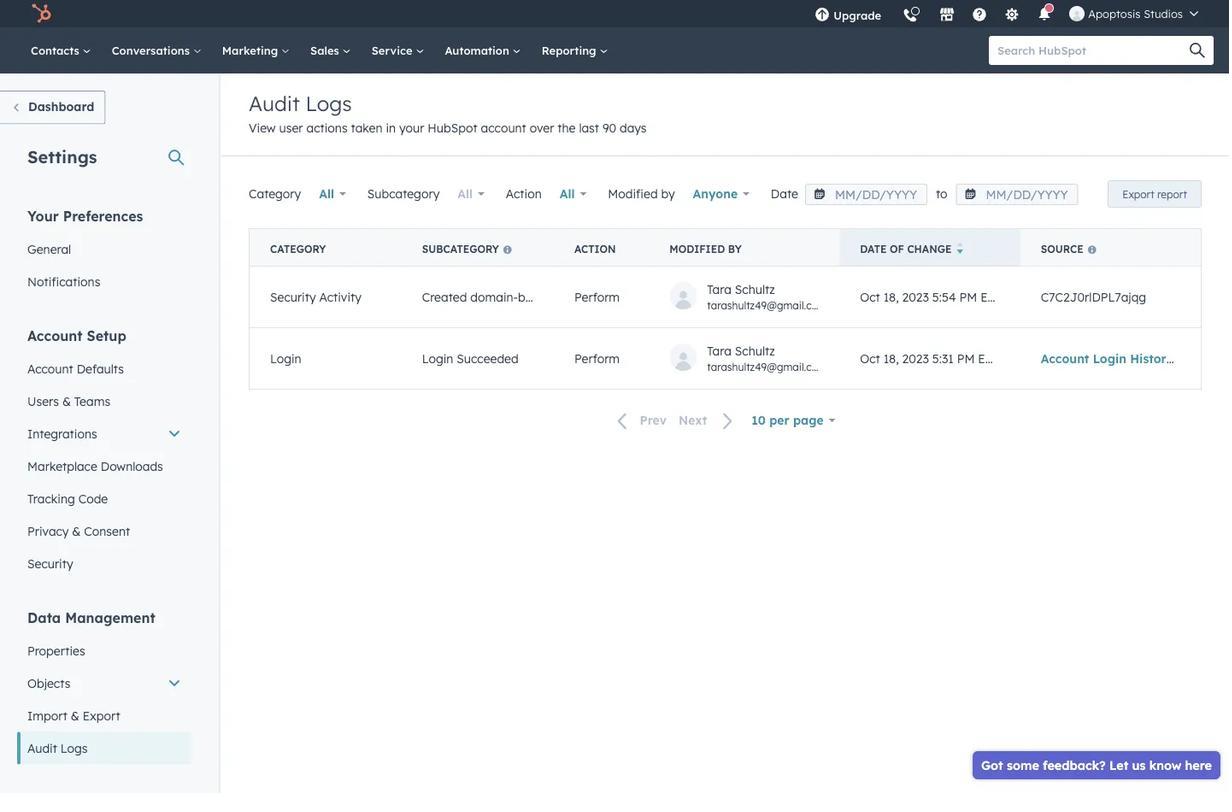 Task type: vqa. For each thing, say whether or not it's contained in the screenshot.
the middle All popup button
yes



Task type: locate. For each thing, give the bounding box(es) containing it.
all
[[319, 186, 334, 201], [458, 186, 473, 201], [560, 186, 575, 201]]

all button
[[308, 177, 357, 211], [447, 177, 496, 211], [549, 177, 598, 211]]

0 horizontal spatial export
[[83, 708, 120, 723]]

defaults
[[77, 361, 124, 376]]

descending sort. press to sort ascending. element
[[957, 242, 964, 256]]

0 vertical spatial edt
[[981, 290, 1003, 305]]

2 tarashultz49@gmail.com from the top
[[707, 360, 827, 373]]

modified down the anyone
[[670, 243, 725, 256]]

0 vertical spatial logs
[[306, 91, 352, 116]]

logs for audit logs view user actions taken in your hubspot account over the last 90 days
[[306, 91, 352, 116]]

tara for oct 18, 2023 5:54 pm edt
[[707, 281, 732, 296]]

0 horizontal spatial mm/dd/yyyy text field
[[805, 184, 928, 205]]

& for export
[[71, 708, 79, 723]]

account for account login history
[[1041, 351, 1090, 366]]

1 all button from the left
[[308, 177, 357, 211]]

marketplace downloads link
[[17, 450, 192, 483]]

0 horizontal spatial all button
[[308, 177, 357, 211]]

properties
[[27, 643, 85, 658]]

account
[[27, 327, 83, 344], [1041, 351, 1090, 366], [27, 361, 73, 376]]

1 horizontal spatial export
[[1123, 188, 1155, 200]]

1 perform from the top
[[574, 290, 620, 305]]

account setup element
[[17, 326, 192, 580]]

0 horizontal spatial date
[[771, 186, 798, 201]]

next
[[679, 413, 707, 428]]

date for date
[[771, 186, 798, 201]]

export left report
[[1123, 188, 1155, 200]]

calling icon button
[[896, 2, 925, 27]]

2023 for 5:54
[[902, 290, 929, 305]]

pagination navigation
[[608, 409, 744, 432]]

0 vertical spatial date
[[771, 186, 798, 201]]

18, for oct 18, 2023 5:54 pm edt
[[884, 290, 899, 305]]

audit inside audit logs view user actions taken in your hubspot account over the last 90 days
[[249, 91, 300, 116]]

0 vertical spatial 18,
[[884, 290, 899, 305]]

1 vertical spatial tara
[[707, 343, 732, 358]]

0 vertical spatial export
[[1123, 188, 1155, 200]]

mm/dd/yyyy text field up of
[[805, 184, 928, 205]]

tara schultz tarashultz49@gmail.com for oct 18, 2023 5:54 pm edt
[[707, 281, 827, 311]]

prev button
[[608, 410, 673, 432]]

export report
[[1123, 188, 1188, 200]]

pm for 5:54
[[960, 290, 977, 305]]

1 horizontal spatial action
[[574, 243, 616, 256]]

category
[[249, 186, 301, 201], [270, 243, 326, 256]]

logs for audit logs
[[61, 741, 88, 756]]

oct down date of change
[[860, 290, 880, 305]]

pm
[[960, 290, 977, 305], [957, 351, 975, 366]]

0 horizontal spatial audit
[[27, 741, 57, 756]]

prev
[[640, 413, 667, 428]]

date left of
[[860, 243, 887, 256]]

import & export
[[27, 708, 120, 723]]

1 horizontal spatial modified
[[670, 243, 725, 256]]

menu
[[805, 0, 1209, 34]]

over
[[530, 121, 554, 136]]

1 horizontal spatial all button
[[447, 177, 496, 211]]

2 tara schultz tarashultz49@gmail.com from the top
[[707, 343, 827, 373]]

2 horizontal spatial all
[[560, 186, 575, 201]]

date right anyone popup button
[[771, 186, 798, 201]]

account down c7c2j0rldpl7ajqg
[[1041, 351, 1090, 366]]

logs up actions
[[306, 91, 352, 116]]

all down actions
[[319, 186, 334, 201]]

tarashultz49@gmail.com
[[707, 299, 827, 311], [707, 360, 827, 373]]

edt for oct 18, 2023 5:31 pm edt
[[978, 351, 1001, 366]]

1 vertical spatial export
[[83, 708, 120, 723]]

tara schultz tarashultz49@gmail.com
[[707, 281, 827, 311], [707, 343, 827, 373]]

2023 left the 5:31
[[902, 351, 929, 366]]

& for teams
[[62, 394, 71, 409]]

date inside button
[[860, 243, 887, 256]]

by down anyone popup button
[[728, 243, 742, 256]]

0 vertical spatial 2023
[[902, 290, 929, 305]]

2 2023 from the top
[[902, 351, 929, 366]]

1 2023 from the top
[[902, 290, 929, 305]]

by left the anyone
[[661, 186, 675, 201]]

0 horizontal spatial logs
[[61, 741, 88, 756]]

all down hubspot
[[458, 186, 473, 201]]

& right "privacy" at bottom
[[72, 524, 81, 539]]

0 vertical spatial subcategory
[[367, 186, 440, 201]]

1 vertical spatial security
[[27, 556, 73, 571]]

18, left the 5:31
[[884, 351, 899, 366]]

oct left the 5:31
[[860, 351, 880, 366]]

account login history link
[[1041, 351, 1192, 366]]

1 oct from the top
[[860, 290, 880, 305]]

1 all from the left
[[319, 186, 334, 201]]

0 vertical spatial perform
[[574, 290, 620, 305]]

1 vertical spatial logs
[[61, 741, 88, 756]]

all button for subcategory
[[447, 177, 496, 211]]

1 horizontal spatial date
[[860, 243, 887, 256]]

3 all button from the left
[[549, 177, 598, 211]]

succeeded
[[457, 351, 519, 366]]

audit inside data management element
[[27, 741, 57, 756]]

oct 18, 2023 5:54 pm edt
[[860, 290, 1003, 305]]

18, down of
[[884, 290, 899, 305]]

action up link
[[574, 243, 616, 256]]

tarashultz49@gmail.com for oct 18, 2023 5:31 pm edt
[[707, 360, 827, 373]]

edt for oct 18, 2023 5:54 pm edt
[[981, 290, 1003, 305]]

contacts link
[[21, 27, 101, 74]]

security activity
[[270, 290, 362, 305]]

0 horizontal spatial action
[[506, 186, 542, 201]]

history
[[1130, 351, 1174, 366]]

security left activity
[[270, 290, 316, 305]]

notifications
[[27, 274, 100, 289]]

marketplaces image
[[940, 8, 955, 23]]

0 vertical spatial by
[[661, 186, 675, 201]]

code
[[78, 491, 108, 506]]

1 vertical spatial 2023
[[902, 351, 929, 366]]

all down the the
[[560, 186, 575, 201]]

preferences
[[63, 207, 143, 224]]

by
[[661, 186, 675, 201], [728, 243, 742, 256]]

perform right the based
[[574, 290, 620, 305]]

export inside import & export link
[[83, 708, 120, 723]]

1 horizontal spatial by
[[728, 243, 742, 256]]

1 vertical spatial perform
[[574, 351, 620, 366]]

1 vertical spatial pm
[[957, 351, 975, 366]]

your preferences element
[[17, 206, 192, 298]]

sales link
[[300, 27, 361, 74]]

subcategory down your
[[367, 186, 440, 201]]

& inside data management element
[[71, 708, 79, 723]]

category up security activity
[[270, 243, 326, 256]]

2 all button from the left
[[447, 177, 496, 211]]

security down "privacy" at bottom
[[27, 556, 73, 571]]

source
[[1041, 243, 1084, 256]]

all button down hubspot
[[447, 177, 496, 211]]

10
[[752, 413, 766, 428]]

1 vertical spatial action
[[574, 243, 616, 256]]

all button down the the
[[549, 177, 598, 211]]

audit up view
[[249, 91, 300, 116]]

export down objects button
[[83, 708, 120, 723]]

1 vertical spatial date
[[860, 243, 887, 256]]

1 18, from the top
[[884, 290, 899, 305]]

1 vertical spatial &
[[72, 524, 81, 539]]

anyone button
[[682, 177, 761, 211]]

MM/DD/YYYY text field
[[805, 184, 928, 205], [956, 184, 1079, 205]]

1 horizontal spatial logs
[[306, 91, 352, 116]]

login left succeeded
[[422, 351, 453, 366]]

18, for oct 18, 2023 5:31 pm edt
[[884, 351, 899, 366]]

subcategory up created
[[422, 243, 499, 256]]

anyone
[[693, 186, 738, 201]]

2023 left 5:54 at top
[[902, 290, 929, 305]]

perform
[[574, 290, 620, 305], [574, 351, 620, 366]]

all button down actions
[[308, 177, 357, 211]]

search button
[[1182, 36, 1214, 65]]

3 login from the left
[[1093, 351, 1127, 366]]

audit
[[249, 91, 300, 116], [27, 741, 57, 756]]

report
[[1158, 188, 1188, 200]]

2 schultz from the top
[[735, 343, 775, 358]]

data management element
[[17, 608, 192, 765]]

pm right 5:54 at top
[[960, 290, 977, 305]]

pm right the 5:31
[[957, 351, 975, 366]]

logs
[[306, 91, 352, 116], [61, 741, 88, 756]]

0 horizontal spatial login
[[270, 351, 301, 366]]

1 tara schultz tarashultz49@gmail.com from the top
[[707, 281, 827, 311]]

audit down import
[[27, 741, 57, 756]]

general link
[[17, 233, 192, 265]]

1 horizontal spatial mm/dd/yyyy text field
[[956, 184, 1079, 205]]

of
[[890, 243, 904, 256]]

1 vertical spatial tarashultz49@gmail.com
[[707, 360, 827, 373]]

all for category
[[319, 186, 334, 201]]

search image
[[1190, 43, 1205, 58]]

tracking code link
[[17, 483, 192, 515]]

2 perform from the top
[[574, 351, 620, 366]]

edt right 5:54 at top
[[981, 290, 1003, 305]]

2 oct from the top
[[860, 351, 880, 366]]

1 horizontal spatial login
[[422, 351, 453, 366]]

2 tara from the top
[[707, 343, 732, 358]]

1 vertical spatial edt
[[978, 351, 1001, 366]]

objects button
[[17, 667, 192, 700]]

tara
[[707, 281, 732, 296], [707, 343, 732, 358]]

logs inside audit logs link
[[61, 741, 88, 756]]

1 vertical spatial 18,
[[884, 351, 899, 366]]

account up users
[[27, 361, 73, 376]]

oct 18, 2023 5:31 pm edt
[[860, 351, 1001, 366]]

login left history
[[1093, 351, 1127, 366]]

2 horizontal spatial all button
[[549, 177, 598, 211]]

tracking
[[27, 491, 75, 506]]

0 vertical spatial modified
[[608, 186, 658, 201]]

tarashultz49@gmail.com for oct 18, 2023 5:54 pm edt
[[707, 299, 827, 311]]

mm/dd/yyyy text field up source
[[956, 184, 1079, 205]]

2 login from the left
[[422, 351, 453, 366]]

0 vertical spatial tarashultz49@gmail.com
[[707, 299, 827, 311]]

perform for created domain-based invite link
[[574, 290, 620, 305]]

logs down import & export
[[61, 741, 88, 756]]

apoptosis
[[1089, 6, 1141, 21]]

downloads
[[101, 459, 163, 474]]

date
[[771, 186, 798, 201], [860, 243, 887, 256]]

1 vertical spatial schultz
[[735, 343, 775, 358]]

0 vertical spatial security
[[270, 290, 316, 305]]

login succeeded
[[422, 351, 519, 366]]

0 vertical spatial &
[[62, 394, 71, 409]]

settings link
[[994, 0, 1030, 27]]

schultz for oct 18, 2023 5:31 pm edt
[[735, 343, 775, 358]]

1 login from the left
[[270, 351, 301, 366]]

0 vertical spatial pm
[[960, 290, 977, 305]]

consent
[[84, 524, 130, 539]]

account for account defaults
[[27, 361, 73, 376]]

all button for category
[[308, 177, 357, 211]]

2 vertical spatial &
[[71, 708, 79, 723]]

modified by down the anyone
[[670, 243, 742, 256]]

automation link
[[435, 27, 532, 74]]

login
[[270, 351, 301, 366], [422, 351, 453, 366], [1093, 351, 1127, 366]]

notifications button
[[1030, 0, 1059, 27]]

2 18, from the top
[[884, 351, 899, 366]]

2 all from the left
[[458, 186, 473, 201]]

days
[[620, 121, 647, 136]]

1 vertical spatial audit
[[27, 741, 57, 756]]

1 horizontal spatial audit
[[249, 91, 300, 116]]

account up account defaults
[[27, 327, 83, 344]]

action down over
[[506, 186, 542, 201]]

tara for oct 18, 2023 5:31 pm edt
[[707, 343, 732, 358]]

menu containing apoptosis studios
[[805, 0, 1209, 34]]

security inside 'account setup' element
[[27, 556, 73, 571]]

in
[[386, 121, 396, 136]]

1 vertical spatial category
[[270, 243, 326, 256]]

1 horizontal spatial security
[[270, 290, 316, 305]]

perform for login succeeded
[[574, 351, 620, 366]]

1 horizontal spatial all
[[458, 186, 473, 201]]

login down security activity
[[270, 351, 301, 366]]

1 tara from the top
[[707, 281, 732, 296]]

2 mm/dd/yyyy text field from the left
[[956, 184, 1079, 205]]

apoptosis studios
[[1089, 6, 1183, 21]]

upgrade image
[[815, 8, 830, 23]]

subcategory
[[367, 186, 440, 201], [422, 243, 499, 256]]

data
[[27, 609, 61, 626]]

1 schultz from the top
[[735, 281, 775, 296]]

0 vertical spatial tara
[[707, 281, 732, 296]]

modified
[[608, 186, 658, 201], [670, 243, 725, 256]]

0 horizontal spatial security
[[27, 556, 73, 571]]

1 tarashultz49@gmail.com from the top
[[707, 299, 827, 311]]

2 horizontal spatial login
[[1093, 351, 1127, 366]]

0 vertical spatial audit
[[249, 91, 300, 116]]

1 vertical spatial oct
[[860, 351, 880, 366]]

1 vertical spatial tara schultz tarashultz49@gmail.com
[[707, 343, 827, 373]]

the
[[558, 121, 576, 136]]

0 horizontal spatial all
[[319, 186, 334, 201]]

10 per page
[[752, 413, 824, 428]]

& right users
[[62, 394, 71, 409]]

category down view
[[249, 186, 301, 201]]

1 vertical spatial modified
[[670, 243, 725, 256]]

general
[[27, 242, 71, 256]]

0 vertical spatial schultz
[[735, 281, 775, 296]]

0 vertical spatial tara schultz tarashultz49@gmail.com
[[707, 281, 827, 311]]

invite
[[556, 290, 587, 305]]

modified by down days
[[608, 186, 675, 201]]

perform down link
[[574, 351, 620, 366]]

logs inside audit logs view user actions taken in your hubspot account over the last 90 days
[[306, 91, 352, 116]]

0 vertical spatial oct
[[860, 290, 880, 305]]

help image
[[972, 8, 988, 23]]

1 vertical spatial by
[[728, 243, 742, 256]]

edt
[[981, 290, 1003, 305], [978, 351, 1001, 366]]

& right import
[[71, 708, 79, 723]]

tara schultz tarashultz49@gmail.com for oct 18, 2023 5:31 pm edt
[[707, 343, 827, 373]]

sales
[[310, 43, 343, 57]]

edt right the 5:31
[[978, 351, 1001, 366]]

3 all from the left
[[560, 186, 575, 201]]

modified down days
[[608, 186, 658, 201]]

&
[[62, 394, 71, 409], [72, 524, 81, 539], [71, 708, 79, 723]]



Task type: describe. For each thing, give the bounding box(es) containing it.
dashboard
[[28, 99, 94, 114]]

0 vertical spatial action
[[506, 186, 542, 201]]

marketplace downloads
[[27, 459, 163, 474]]

account
[[481, 121, 526, 136]]

security link
[[17, 548, 192, 580]]

hubspot link
[[21, 3, 64, 24]]

created domain-based invite link
[[422, 290, 609, 305]]

marketplace
[[27, 459, 97, 474]]

setup
[[87, 327, 126, 344]]

dashboard link
[[0, 91, 105, 124]]

audit logs
[[27, 741, 88, 756]]

notifications image
[[1037, 8, 1053, 23]]

0 vertical spatial category
[[249, 186, 301, 201]]

login for login succeeded
[[422, 351, 453, 366]]

last
[[579, 121, 599, 136]]

service
[[372, 43, 416, 57]]

per
[[770, 413, 790, 428]]

account defaults link
[[17, 353, 192, 385]]

objects
[[27, 676, 70, 691]]

export inside export report button
[[1123, 188, 1155, 200]]

management
[[65, 609, 155, 626]]

account setup
[[27, 327, 126, 344]]

calling icon image
[[903, 9, 918, 24]]

properties link
[[17, 635, 192, 667]]

tracking code
[[27, 491, 108, 506]]

contacts
[[31, 43, 83, 57]]

page
[[793, 413, 824, 428]]

descending sort. press to sort ascending. image
[[957, 242, 964, 254]]

schultz for oct 18, 2023 5:54 pm edt
[[735, 281, 775, 296]]

export report button
[[1108, 180, 1202, 208]]

0 horizontal spatial by
[[661, 186, 675, 201]]

settings image
[[1005, 8, 1020, 23]]

studios
[[1144, 6, 1183, 21]]

security for security
[[27, 556, 73, 571]]

audit logs link
[[17, 732, 192, 765]]

based
[[518, 290, 553, 305]]

all button for action
[[549, 177, 598, 211]]

import
[[27, 708, 67, 723]]

0 horizontal spatial modified
[[608, 186, 658, 201]]

hubspot
[[428, 121, 478, 136]]

date for date of change
[[860, 243, 887, 256]]

reporting
[[542, 43, 600, 57]]

all for subcategory
[[458, 186, 473, 201]]

& for consent
[[72, 524, 81, 539]]

0 vertical spatial modified by
[[608, 186, 675, 201]]

users
[[27, 394, 59, 409]]

marketing link
[[212, 27, 300, 74]]

created
[[422, 290, 467, 305]]

all for action
[[560, 186, 575, 201]]

users & teams
[[27, 394, 110, 409]]

5:54
[[933, 290, 956, 305]]

privacy
[[27, 524, 69, 539]]

audit for audit logs
[[27, 741, 57, 756]]

view
[[249, 121, 276, 136]]

1 vertical spatial modified by
[[670, 243, 742, 256]]

security for security activity
[[270, 290, 316, 305]]

next button
[[673, 410, 744, 432]]

apoptosis studios button
[[1059, 0, 1209, 27]]

account defaults
[[27, 361, 124, 376]]

oct for oct 18, 2023 5:31 pm edt
[[860, 351, 880, 366]]

reporting link
[[532, 27, 619, 74]]

link
[[590, 290, 609, 305]]

account login history
[[1041, 351, 1174, 366]]

actions
[[306, 121, 348, 136]]

hubspot image
[[31, 3, 51, 24]]

10 per page button
[[744, 404, 843, 438]]

your preferences
[[27, 207, 143, 224]]

domain-
[[470, 290, 518, 305]]

users & teams link
[[17, 385, 192, 418]]

90
[[603, 121, 617, 136]]

audit logs view user actions taken in your hubspot account over the last 90 days
[[249, 91, 647, 136]]

tara schultz image
[[1070, 6, 1085, 21]]

taken
[[351, 121, 383, 136]]

pm for 5:31
[[957, 351, 975, 366]]

help button
[[965, 0, 994, 27]]

Search HubSpot search field
[[989, 36, 1199, 65]]

change
[[907, 243, 952, 256]]

conversations link
[[101, 27, 212, 74]]

integrations
[[27, 426, 97, 441]]

marketplaces button
[[930, 0, 965, 27]]

login for login
[[270, 351, 301, 366]]

5:31
[[933, 351, 954, 366]]

integrations button
[[17, 418, 192, 450]]

import & export link
[[17, 700, 192, 732]]

notifications link
[[17, 265, 192, 298]]

data management
[[27, 609, 155, 626]]

service link
[[361, 27, 435, 74]]

your
[[399, 121, 424, 136]]

account for account setup
[[27, 327, 83, 344]]

date of change
[[860, 243, 952, 256]]

oct for oct 18, 2023 5:54 pm edt
[[860, 290, 880, 305]]

c7c2j0rldpl7ajqg
[[1041, 290, 1147, 305]]

settings
[[27, 146, 97, 167]]

privacy & consent link
[[17, 515, 192, 548]]

teams
[[74, 394, 110, 409]]

1 mm/dd/yyyy text field from the left
[[805, 184, 928, 205]]

1 vertical spatial subcategory
[[422, 243, 499, 256]]

2023 for 5:31
[[902, 351, 929, 366]]

your
[[27, 207, 59, 224]]

conversations
[[112, 43, 193, 57]]

user
[[279, 121, 303, 136]]

audit for audit logs view user actions taken in your hubspot account over the last 90 days
[[249, 91, 300, 116]]



